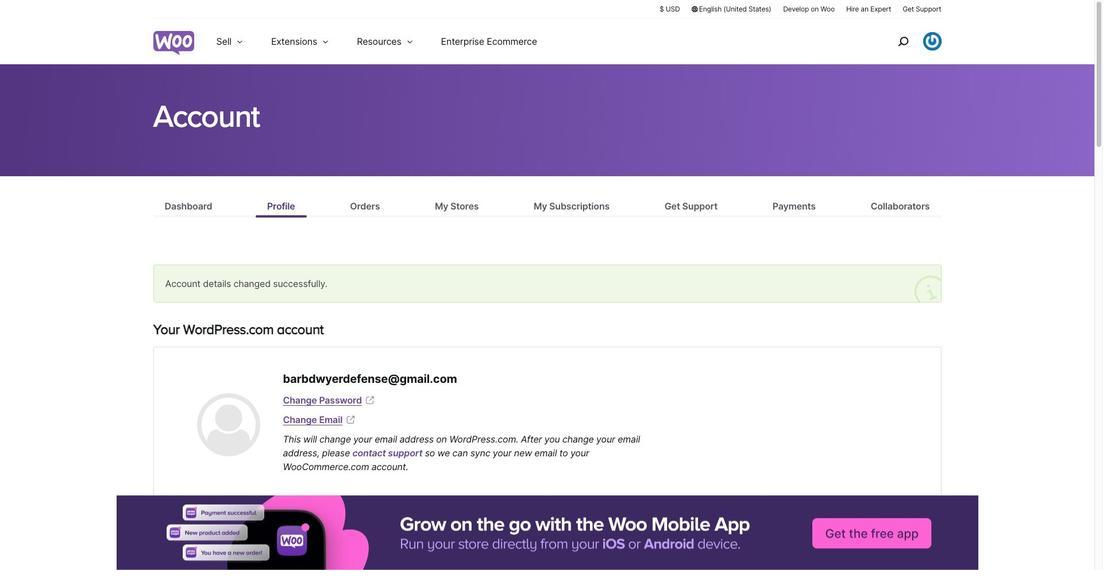 Task type: describe. For each thing, give the bounding box(es) containing it.
service navigation menu element
[[873, 23, 942, 60]]

open account menu image
[[923, 32, 942, 51]]

gravatar image image
[[197, 394, 260, 457]]

search image
[[894, 32, 912, 51]]

1 vertical spatial external link image
[[345, 414, 356, 426]]



Task type: vqa. For each thing, say whether or not it's contained in the screenshot.
THE BREADCRUMB element
no



Task type: locate. For each thing, give the bounding box(es) containing it.
external link image
[[364, 395, 376, 406], [345, 414, 356, 426]]

alert
[[153, 265, 942, 303]]

1 horizontal spatial external link image
[[364, 395, 376, 406]]

0 horizontal spatial external link image
[[345, 414, 356, 426]]

0 vertical spatial external link image
[[364, 395, 376, 406]]



